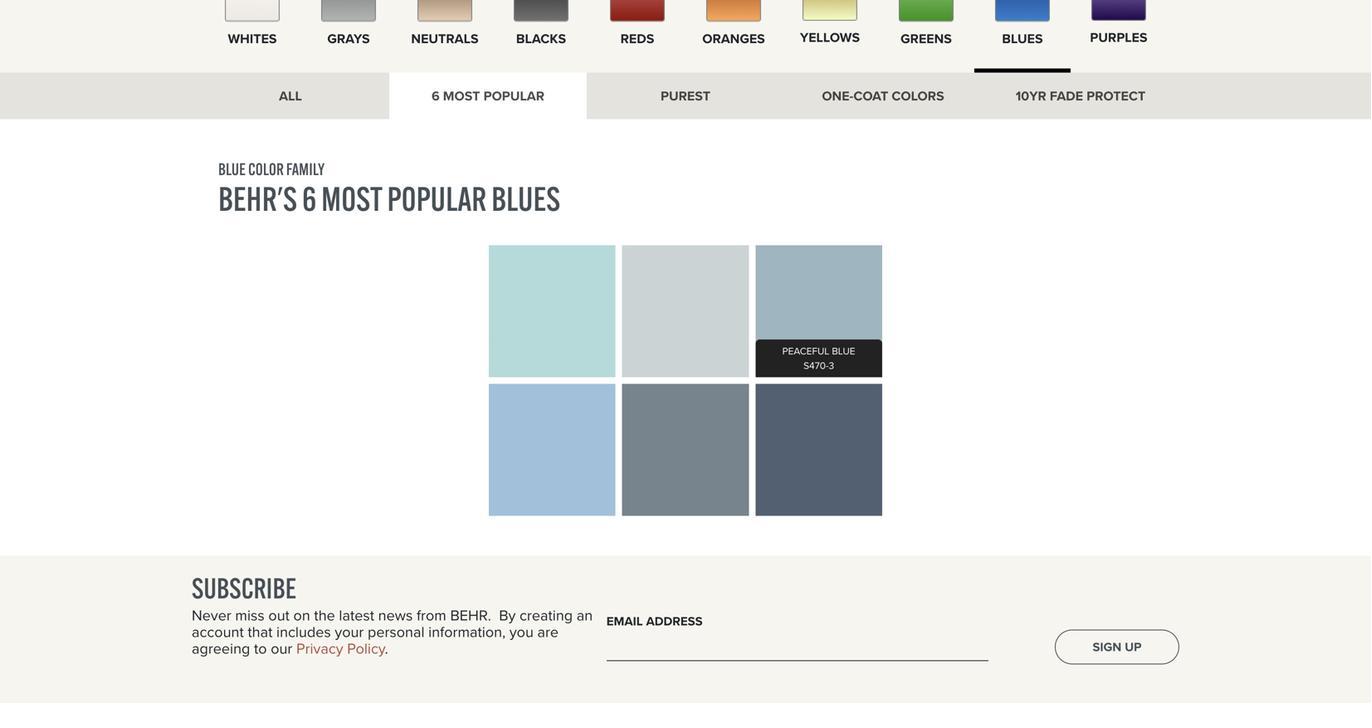 Task type: locate. For each thing, give the bounding box(es) containing it.
behr's
[[218, 178, 297, 219]]

1 vertical spatial 6
[[302, 178, 317, 219]]

to
[[254, 638, 267, 660]]

colors
[[892, 86, 945, 106]]

6
[[432, 86, 440, 106], [302, 178, 317, 219]]

green image
[[899, 0, 954, 22]]

most
[[443, 86, 480, 106]]

sign up
[[1093, 638, 1142, 656]]

yellows
[[800, 28, 860, 47]]

6 most popular
[[432, 86, 545, 106]]

all
[[279, 86, 302, 106]]

peaceful
[[783, 344, 830, 358]]

0 vertical spatial 6
[[432, 86, 440, 106]]

blue
[[832, 344, 856, 358]]

blue image
[[996, 0, 1050, 22]]

blue
[[218, 158, 246, 179]]

miss
[[235, 605, 265, 627]]

most
[[322, 178, 382, 219]]

email address
[[607, 612, 703, 631]]

privacy
[[296, 638, 343, 660]]

account
[[192, 621, 244, 643]]

red image
[[610, 0, 665, 22]]

whites
[[228, 28, 277, 48]]

subscribe
[[192, 571, 297, 606]]

blues
[[1003, 28, 1043, 48]]

never
[[192, 605, 231, 627]]

includes
[[277, 621, 331, 643]]

0 horizontal spatial 6
[[302, 178, 317, 219]]

family
[[286, 158, 325, 179]]

reds
[[621, 28, 655, 48]]

privacy policy link
[[296, 638, 385, 660]]

from
[[417, 605, 447, 627]]

one-coat colors
[[822, 86, 945, 106]]

popular
[[387, 178, 487, 219]]

personal
[[368, 621, 425, 643]]

privacy policy .
[[296, 638, 388, 660]]

purest
[[661, 86, 711, 106]]

grays
[[327, 28, 370, 48]]

up
[[1125, 638, 1142, 656]]

yellow image
[[803, 0, 858, 21]]

creating
[[520, 605, 573, 627]]

the
[[314, 605, 335, 627]]

policy
[[347, 638, 385, 660]]

you
[[510, 621, 534, 643]]

sign
[[1093, 638, 1122, 656]]

black image
[[514, 0, 569, 22]]



Task type: describe. For each thing, give the bounding box(es) containing it.
agreeing
[[192, 638, 250, 660]]

never miss out on the latest news from behr.  by creating an account that includes your personal information, you are agreeing to our
[[192, 605, 593, 660]]

neutrals
[[411, 28, 479, 48]]

oranges
[[703, 28, 765, 48]]

white image
[[225, 0, 280, 22]]

Email Address email field
[[607, 637, 989, 661]]

blues
[[492, 178, 561, 219]]

purple image
[[1092, 0, 1147, 21]]

1 horizontal spatial 6
[[432, 86, 440, 106]]

are
[[538, 621, 559, 643]]

10yr
[[1016, 86, 1047, 106]]

6 inside blue color family behr's 6 most popular blues
[[302, 178, 317, 219]]

email
[[607, 612, 643, 631]]

an
[[577, 605, 593, 627]]

greens
[[901, 28, 952, 48]]

protect
[[1087, 86, 1146, 106]]

gray image
[[321, 0, 376, 22]]

sign up button
[[1055, 630, 1180, 665]]

3
[[829, 358, 835, 373]]

out
[[269, 605, 290, 627]]

our
[[271, 638, 293, 660]]

.
[[385, 638, 388, 660]]

by
[[499, 605, 516, 627]]

color
[[248, 158, 284, 179]]

blacks
[[516, 28, 566, 48]]

s470-
[[804, 358, 829, 373]]

on
[[294, 605, 310, 627]]

peaceful blue s470-3
[[783, 344, 856, 373]]

purples
[[1091, 28, 1148, 47]]

your
[[335, 621, 364, 643]]

latest
[[339, 605, 375, 627]]

fade
[[1050, 86, 1084, 106]]

news
[[378, 605, 413, 627]]

popular
[[484, 86, 545, 106]]

orange image
[[707, 0, 761, 22]]

information,
[[429, 621, 506, 643]]

one-
[[822, 86, 854, 106]]

10yr fade protect
[[1016, 86, 1146, 106]]

blue color family behr's 6 most popular blues
[[218, 158, 561, 219]]

address
[[646, 612, 703, 631]]

neutral image
[[418, 0, 473, 22]]

that
[[248, 621, 273, 643]]

coat
[[854, 86, 889, 106]]



Task type: vqa. For each thing, say whether or not it's contained in the screenshot.
the leftmost be
no



